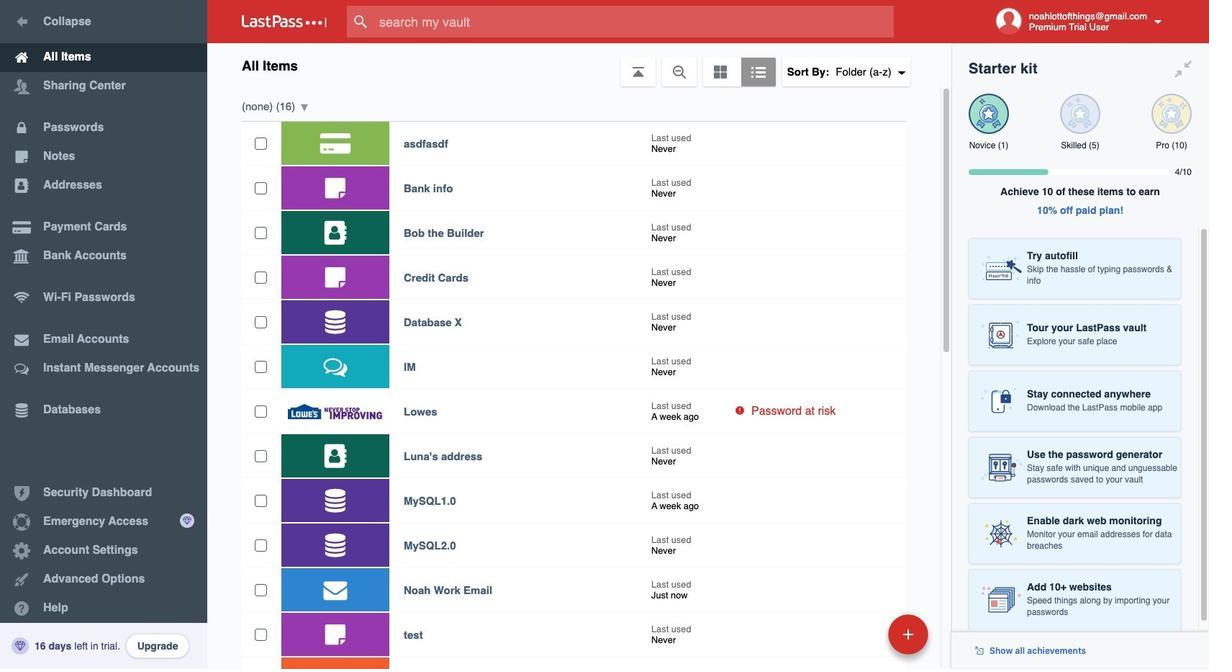 Task type: locate. For each thing, give the bounding box(es) containing it.
Search search field
[[347, 6, 923, 37]]

new item navigation
[[790, 610, 938, 669]]

new item element
[[790, 614, 934, 655]]



Task type: vqa. For each thing, say whether or not it's contained in the screenshot.
the search my vault text box
yes



Task type: describe. For each thing, give the bounding box(es) containing it.
search my vault text field
[[347, 6, 923, 37]]

main navigation navigation
[[0, 0, 207, 669]]

vault options navigation
[[207, 43, 952, 86]]

lastpass image
[[242, 15, 327, 28]]



